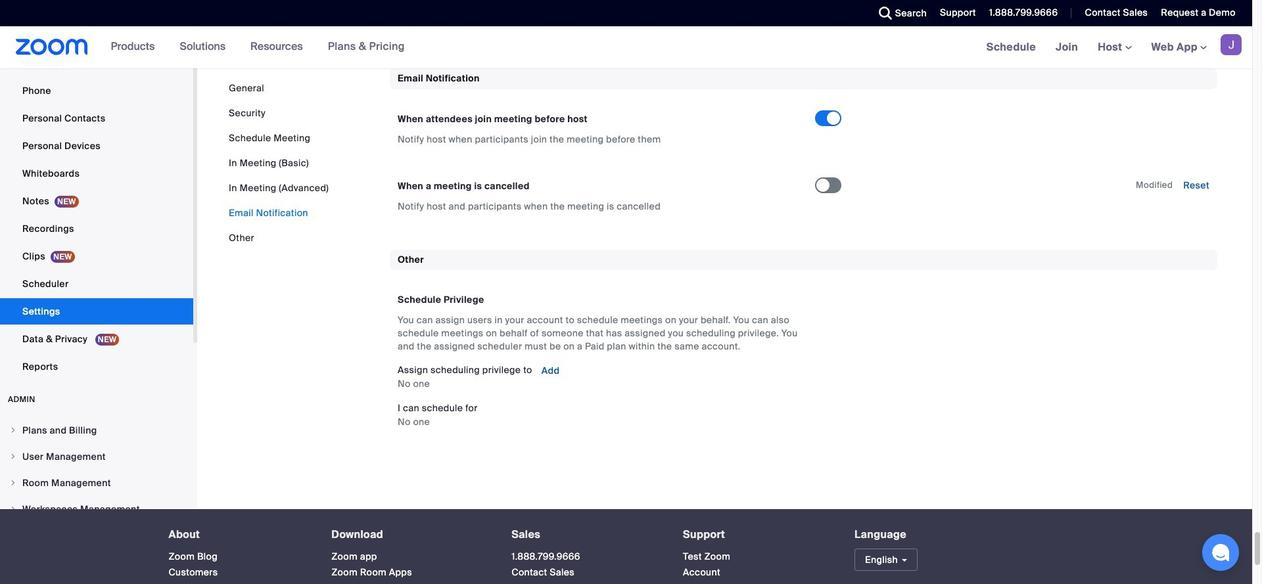 Task type: vqa. For each thing, say whether or not it's contained in the screenshot.
menu bar
yes



Task type: locate. For each thing, give the bounding box(es) containing it.
banner
[[0, 26, 1253, 69]]

right image
[[9, 427, 17, 435], [9, 453, 17, 461], [9, 479, 17, 487]]

1 menu item from the top
[[0, 418, 193, 443]]

3 right image from the top
[[9, 479, 17, 487]]

menu bar
[[229, 82, 329, 245]]

open chat image
[[1212, 544, 1230, 562]]

1 right image from the top
[[9, 427, 17, 435]]

2 heading from the left
[[332, 529, 488, 541]]

profile picture image
[[1221, 34, 1242, 55]]

heading
[[169, 529, 308, 541], [332, 529, 488, 541], [512, 529, 660, 541], [683, 529, 831, 541]]

2 right image from the top
[[9, 453, 17, 461]]

0 vertical spatial right image
[[9, 427, 17, 435]]

other element
[[390, 250, 1218, 452]]

2 vertical spatial right image
[[9, 479, 17, 487]]

personal menu menu
[[0, 0, 193, 381]]

menu item
[[0, 418, 193, 443], [0, 444, 193, 469], [0, 471, 193, 496], [0, 497, 193, 522]]

4 menu item from the top
[[0, 497, 193, 522]]

1 vertical spatial right image
[[9, 453, 17, 461]]

right image for first menu item
[[9, 427, 17, 435]]



Task type: describe. For each thing, give the bounding box(es) containing it.
admin menu menu
[[0, 418, 193, 585]]

right image
[[9, 506, 17, 514]]

zoom logo image
[[16, 39, 88, 55]]

4 heading from the left
[[683, 529, 831, 541]]

1 heading from the left
[[169, 529, 308, 541]]

right image for 2nd menu item from the bottom
[[9, 479, 17, 487]]

3 menu item from the top
[[0, 471, 193, 496]]

meetings navigation
[[977, 26, 1253, 69]]

product information navigation
[[88, 26, 415, 68]]

2 menu item from the top
[[0, 444, 193, 469]]

right image for 2nd menu item from the top of the admin menu menu
[[9, 453, 17, 461]]

side navigation navigation
[[0, 0, 197, 585]]

email notification element
[[390, 69, 1218, 229]]

3 heading from the left
[[512, 529, 660, 541]]



